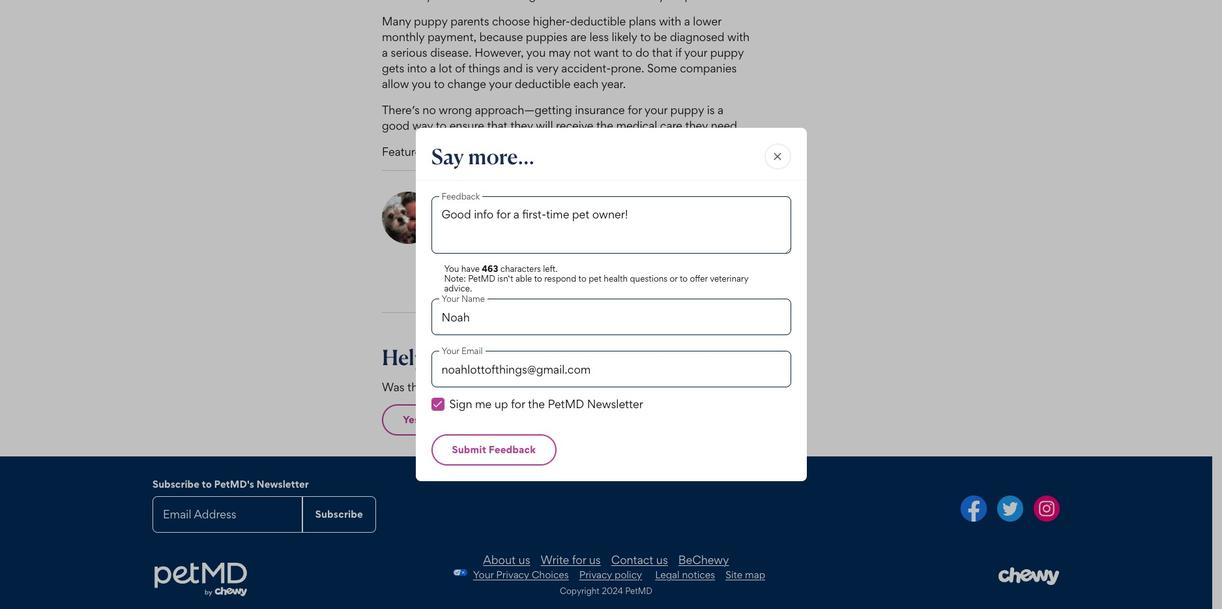 Task type: vqa. For each thing, say whether or not it's contained in the screenshot.
the topmost Her
yes



Task type: describe. For each thing, give the bounding box(es) containing it.
us for about
[[519, 553, 531, 566]]

about us link
[[483, 553, 531, 566]]

to right able
[[535, 273, 542, 284]]

featured
[[382, 144, 429, 158]]

ensure
[[450, 118, 485, 132]]

be
[[654, 30, 668, 43]]

2009.
[[627, 261, 659, 275]]

submit feedback
[[452, 443, 536, 456]]

training
[[512, 277, 551, 291]]

many
[[382, 14, 411, 28]]

map
[[745, 568, 766, 581]]

is inside there's no wrong approach—getting insurance for your puppy is a good way to ensure that they will receive the medical care they need.
[[707, 103, 715, 116]]

site map link
[[726, 568, 766, 581]]

accident-
[[562, 61, 611, 75]]

by
[[501, 191, 514, 201]]

more...
[[469, 143, 535, 170]]

ross
[[533, 261, 557, 275]]

say
[[431, 143, 464, 170]]

a left lot
[[430, 61, 436, 75]]

good
[[382, 118, 410, 132]]

bechewy link
[[679, 553, 730, 566]]

helpful?
[[464, 381, 505, 394]]

better
[[583, 345, 640, 371]]

prone.
[[611, 61, 645, 75]]

for inside say more... "dialog"
[[511, 397, 525, 411]]

chewy logo image
[[998, 567, 1060, 586]]

image:
[[431, 144, 467, 158]]

less
[[590, 30, 609, 43]]

care
[[661, 118, 683, 132]]

policy
[[615, 568, 642, 581]]

to left pet
[[579, 273, 587, 284]]

not
[[574, 45, 591, 59]]

my privacy choices image
[[447, 569, 473, 576]]

us up privacy policy
[[589, 553, 601, 566]]

copyright 2024 petmd
[[560, 585, 653, 596]]

advice.
[[444, 283, 472, 293]]

to left petmd's at the left of the page
[[202, 478, 212, 491]]

medicine
[[454, 261, 503, 275]]

puppy inside there's no wrong approach—getting insurance for your puppy is a good way to ensure that they will receive the medical care they need.
[[671, 103, 705, 116]]

2024
[[602, 585, 623, 596]]

health
[[604, 273, 628, 284]]

many puppy parents choose higher-deductible plans with a lower monthly payment, because puppies are less likely to be diagnosed with a serious disease. however, you may not want to do that if your puppy gets into a lot of things and is very accident-prone. some companies allow you to change your deductible each year.
[[382, 14, 750, 90]]

grzyb received
[[500, 246, 579, 259]]

1 vertical spatial puppy
[[711, 45, 744, 59]]

make
[[457, 345, 508, 371]]

isn't
[[498, 273, 514, 284]]

me
[[475, 397, 492, 411]]

to down lot
[[434, 77, 445, 90]]

choices
[[532, 568, 569, 581]]

serious
[[391, 45, 428, 59]]

veterinary
[[710, 273, 749, 284]]

contact
[[612, 553, 654, 566]]

dvm
[[523, 200, 550, 214]]

subscribe for subscribe to petmd's newsletter
[[153, 478, 200, 491]]

about us
[[483, 553, 531, 566]]

there's
[[382, 103, 420, 116]]

are
[[571, 30, 587, 43]]

if
[[676, 45, 682, 59]]

1 vertical spatial your
[[489, 77, 512, 90]]

instagram image
[[1034, 496, 1060, 522]]

of inside many puppy parents choose higher-deductible plans with a lower monthly payment, because puppies are less likely to be diagnosed with a serious disease. however, you may not want to do that if your puppy gets into a lot of things and is very accident-prone. some companies allow you to change your deductible each year.
[[455, 61, 466, 75]]

0 vertical spatial your
[[685, 45, 708, 59]]

way
[[413, 118, 433, 132]]

things
[[469, 61, 501, 75]]

facebook image
[[961, 496, 987, 522]]

2 vertical spatial for
[[572, 553, 587, 566]]

1 they from the left
[[511, 118, 533, 132]]

your privacy choices link
[[473, 568, 569, 581]]

us for help
[[432, 345, 453, 371]]

of inside dr. katie grzyb received her doctorate of veterinary medicine from ross university in 2009. she continued her clinical training at...
[[657, 246, 667, 259]]

she
[[662, 261, 681, 275]]

none text field inside say more... "dialog"
[[431, 299, 791, 335]]

write for us link
[[541, 553, 601, 566]]

your inside there's no wrong approach—getting insurance for your puppy is a good way to ensure that they will receive the medical care they need.
[[645, 103, 668, 116]]

have
[[462, 263, 480, 274]]

1 vertical spatial deductible
[[515, 77, 571, 90]]

istock.com/mato181
[[470, 144, 575, 158]]

subscribe to petmd's newsletter
[[153, 478, 309, 491]]

up
[[495, 397, 508, 411]]

grzyb,
[[485, 200, 520, 214]]

site
[[726, 568, 743, 581]]

plans
[[629, 14, 657, 28]]

your
[[473, 568, 494, 581]]

choose
[[492, 14, 530, 28]]

katie inside written by katie grzyb, dvm
[[454, 200, 482, 214]]

0 vertical spatial with
[[659, 14, 682, 28]]

however,
[[475, 45, 524, 59]]

in
[[614, 261, 624, 275]]

change
[[448, 77, 486, 90]]

legal notices link
[[656, 568, 716, 581]]

site map
[[726, 568, 766, 581]]

copyright
[[560, 585, 600, 596]]

or
[[670, 273, 678, 284]]

that inside there's no wrong approach—getting insurance for your puppy is a good way to ensure that they will receive the medical care they need.
[[487, 118, 508, 132]]

katie inside dr. katie grzyb received her doctorate of veterinary medicine from ross university in 2009. she continued her clinical training at...
[[472, 246, 497, 259]]

was
[[382, 381, 405, 394]]

because
[[480, 30, 523, 43]]

1 vertical spatial you
[[412, 77, 431, 90]]

submit feedback button
[[431, 434, 557, 466]]

to left do
[[622, 45, 633, 59]]

privacy policy
[[580, 568, 642, 581]]

notices
[[682, 568, 716, 581]]

note:
[[444, 273, 466, 284]]

article
[[429, 381, 461, 394]]

diagnosed
[[670, 30, 725, 43]]

help
[[382, 345, 427, 371]]

subscribe for subscribe
[[315, 508, 363, 520]]

the inside say more... "dialog"
[[528, 397, 545, 411]]

left.
[[543, 263, 558, 274]]

the inside there's no wrong approach—getting insurance for your puppy is a good way to ensure that they will receive the medical care they need.
[[597, 118, 614, 132]]

gets
[[382, 61, 405, 75]]

to left be
[[641, 30, 651, 43]]

need.
[[711, 118, 741, 132]]

legal
[[656, 568, 680, 581]]

petmd inside you have 463 characters left. note: petmd isn't able to respond to pet health questions or to offer veterinary advice.
[[468, 273, 496, 284]]



Task type: locate. For each thing, give the bounding box(es) containing it.
there's no wrong approach—getting insurance for your puppy is a good way to ensure that they will receive the medical care they need.
[[382, 103, 741, 132]]

for right write
[[572, 553, 587, 566]]

None text field
[[431, 299, 791, 335]]

us up was this article helpful?
[[432, 345, 453, 371]]

companies
[[680, 61, 737, 75]]

with right the diagnosed
[[728, 30, 750, 43]]

a up the diagnosed
[[685, 14, 691, 28]]

veterinary
[[669, 246, 722, 259]]

1 horizontal spatial you
[[527, 45, 546, 59]]

privacy down "about petmd" 'element'
[[580, 568, 612, 581]]

deductible down very
[[515, 77, 571, 90]]

0 vertical spatial is
[[526, 61, 534, 75]]

to right 'or'
[[680, 273, 688, 284]]

petmd
[[468, 273, 496, 284], [512, 345, 579, 371], [548, 397, 584, 411], [626, 585, 653, 596]]

0 vertical spatial puppy
[[414, 14, 448, 28]]

puppy up care
[[671, 103, 705, 116]]

with up be
[[659, 14, 682, 28]]

feedback
[[489, 443, 536, 456]]

very
[[537, 61, 559, 75]]

social element
[[612, 496, 1060, 525]]

the down insurance
[[597, 118, 614, 132]]

no
[[423, 103, 436, 116]]

2 they from the left
[[686, 118, 708, 132]]

newsletter inside say more... "dialog"
[[587, 397, 644, 411]]

0 horizontal spatial is
[[526, 61, 534, 75]]

2 horizontal spatial for
[[628, 103, 642, 116]]

0 vertical spatial for
[[628, 103, 642, 116]]

Good info for a first-time pet owner! text field
[[431, 207, 791, 254]]

us up legal at the right of the page
[[657, 553, 668, 566]]

us
[[432, 345, 453, 371], [519, 553, 531, 566], [589, 553, 601, 566], [657, 553, 668, 566]]

petmd down policy
[[626, 585, 653, 596]]

dr. katie grzyb received her doctorate of veterinary medicine from ross university in 2009. she continued her clinical training at...
[[454, 246, 737, 291]]

lower
[[693, 14, 722, 28]]

higher-
[[533, 14, 571, 28]]

1 privacy from the left
[[497, 568, 529, 581]]

you down puppies
[[527, 45, 546, 59]]

that up "some"
[[653, 45, 673, 59]]

1 vertical spatial that
[[487, 118, 508, 132]]

petmd's
[[214, 478, 254, 491]]

at...
[[554, 277, 573, 291]]

0 vertical spatial deductible
[[570, 14, 626, 28]]

1 vertical spatial is
[[707, 103, 715, 116]]

bechewy
[[679, 553, 730, 566]]

able
[[516, 273, 532, 284]]

0 horizontal spatial privacy
[[497, 568, 529, 581]]

for up medical
[[628, 103, 642, 116]]

1 horizontal spatial they
[[686, 118, 708, 132]]

contact us link
[[612, 553, 668, 566]]

of right lot
[[455, 61, 466, 75]]

0 vertical spatial katie
[[454, 200, 482, 214]]

1 vertical spatial for
[[511, 397, 525, 411]]

privacy down about us 'link'
[[497, 568, 529, 581]]

continued
[[684, 261, 737, 275]]

None email field
[[431, 351, 791, 387], [153, 496, 302, 533], [431, 351, 791, 387], [153, 496, 302, 533]]

0 horizontal spatial of
[[455, 61, 466, 75]]

they down approach—getting
[[511, 118, 533, 132]]

the right up
[[528, 397, 545, 411]]

approach—getting
[[475, 103, 572, 116]]

your down and
[[489, 77, 512, 90]]

payment,
[[428, 30, 477, 43]]

0 horizontal spatial newsletter
[[257, 478, 309, 491]]

1 horizontal spatial that
[[653, 45, 673, 59]]

your up care
[[645, 103, 668, 116]]

us up your privacy choices
[[519, 553, 531, 566]]

puppy
[[414, 14, 448, 28], [711, 45, 744, 59], [671, 103, 705, 116]]

0 horizontal spatial that
[[487, 118, 508, 132]]

that inside many puppy parents choose higher-deductible plans with a lower monthly payment, because puppies are less likely to be diagnosed with a serious disease. however, you may not want to do that if your puppy gets into a lot of things and is very accident-prone. some companies allow you to change your deductible each year.
[[653, 45, 673, 59]]

1 horizontal spatial puppy
[[671, 103, 705, 116]]

legal notices
[[656, 568, 716, 581]]

is up the need.
[[707, 103, 715, 116]]

each
[[574, 77, 599, 90]]

about petmd element
[[306, 553, 907, 566]]

1 horizontal spatial for
[[572, 553, 587, 566]]

likely
[[612, 30, 638, 43]]

0 horizontal spatial your
[[489, 77, 512, 90]]

for right up
[[511, 397, 525, 411]]

doctorate
[[602, 246, 654, 259]]

a up gets
[[382, 45, 388, 59]]

to
[[641, 30, 651, 43], [622, 45, 633, 59], [434, 77, 445, 90], [436, 118, 447, 132], [535, 273, 542, 284], [579, 273, 587, 284], [680, 273, 688, 284], [202, 478, 212, 491]]

you down 'into' at the left of the page
[[412, 77, 431, 90]]

contact us
[[612, 553, 668, 566]]

0 horizontal spatial for
[[511, 397, 525, 411]]

0 horizontal spatial they
[[511, 118, 533, 132]]

0 vertical spatial that
[[653, 45, 673, 59]]

petmd up sign me up for the petmd newsletter on the bottom of the page
[[512, 345, 579, 371]]

you
[[527, 45, 546, 59], [412, 77, 431, 90]]

write
[[541, 553, 570, 566]]

newsletter right petmd's at the left of the page
[[257, 478, 309, 491]]

newsletter down better
[[587, 397, 644, 411]]

0 vertical spatial her
[[582, 246, 599, 259]]

is right and
[[526, 61, 534, 75]]

deductible
[[570, 14, 626, 28], [515, 77, 571, 90]]

written by katie grzyb, dvm
[[454, 191, 550, 214]]

petmd left isn't
[[468, 273, 496, 284]]

sign me up for the petmd newsletter
[[450, 397, 644, 411]]

463
[[482, 263, 499, 274]]

newsletter
[[587, 397, 644, 411], [257, 478, 309, 491]]

that
[[653, 45, 673, 59], [487, 118, 508, 132]]

1 vertical spatial with
[[728, 30, 750, 43]]

katie left grzyb,
[[454, 200, 482, 214]]

2 vertical spatial puppy
[[671, 103, 705, 116]]

subscribe inside button
[[315, 508, 363, 520]]

is inside many puppy parents choose higher-deductible plans with a lower monthly payment, because puppies are less likely to be diagnosed with a serious disease. however, you may not want to do that if your puppy gets into a lot of things and is very accident-prone. some companies allow you to change your deductible each year.
[[526, 61, 534, 75]]

lot
[[439, 61, 452, 75]]

1 horizontal spatial her
[[582, 246, 599, 259]]

katie grzyb, dvm link
[[454, 200, 550, 214]]

2 horizontal spatial your
[[685, 45, 708, 59]]

questions
[[630, 273, 668, 284]]

a up the need.
[[718, 103, 724, 116]]

wrong
[[439, 103, 472, 116]]

offer
[[690, 273, 708, 284]]

do
[[636, 45, 650, 59]]

that right ensure
[[487, 118, 508, 132]]

katie grzyb, dvm image
[[382, 191, 434, 244]]

of up she
[[657, 246, 667, 259]]

insurance
[[575, 103, 625, 116]]

petmd right up
[[548, 397, 584, 411]]

0 horizontal spatial subscribe
[[153, 478, 200, 491]]

1 horizontal spatial is
[[707, 103, 715, 116]]

2 vertical spatial your
[[645, 103, 668, 116]]

0 horizontal spatial the
[[528, 397, 545, 411]]

0 vertical spatial subscribe
[[153, 478, 200, 491]]

disease.
[[431, 45, 472, 59]]

legal element
[[656, 568, 766, 581]]

to right way
[[436, 118, 447, 132]]

2 privacy from the left
[[580, 568, 612, 581]]

submit
[[452, 443, 487, 456]]

0 vertical spatial newsletter
[[587, 397, 644, 411]]

about
[[483, 553, 516, 566]]

0 horizontal spatial puppy
[[414, 14, 448, 28]]

0 vertical spatial of
[[455, 61, 466, 75]]

parents
[[451, 14, 489, 28]]

her up the university
[[582, 246, 599, 259]]

to inside there's no wrong approach—getting insurance for your puppy is a good way to ensure that they will receive the medical care they need.
[[436, 118, 447, 132]]

your down the diagnosed
[[685, 45, 708, 59]]

puppy up companies
[[711, 45, 744, 59]]

her down have at the top
[[454, 277, 471, 291]]

university
[[560, 261, 612, 275]]

0 horizontal spatial you
[[412, 77, 431, 90]]

1 horizontal spatial subscribe
[[315, 508, 363, 520]]

monthly
[[382, 30, 425, 43]]

1 vertical spatial katie
[[472, 246, 497, 259]]

you have 463 characters left. note: petmd isn't able to respond to pet health questions or to offer veterinary advice.
[[444, 263, 749, 293]]

privacy policy link
[[580, 568, 642, 581]]

her
[[582, 246, 599, 259], [454, 277, 471, 291]]

they right care
[[686, 118, 708, 132]]

1 vertical spatial her
[[454, 277, 471, 291]]

from
[[505, 261, 530, 275]]

written
[[454, 191, 498, 201]]

for inside there's no wrong approach—getting insurance for your puppy is a good way to ensure that they will receive the medical care they need.
[[628, 103, 642, 116]]

puppy up payment, on the top of page
[[414, 14, 448, 28]]

katie
[[454, 200, 482, 214], [472, 246, 497, 259]]

your privacy choices
[[473, 568, 569, 581]]

yes
[[403, 414, 420, 426]]

1 horizontal spatial privacy
[[580, 568, 612, 581]]

deductible up less
[[570, 14, 626, 28]]

1 vertical spatial of
[[657, 246, 667, 259]]

say more... dialog
[[416, 128, 807, 481]]

privacy element
[[447, 568, 642, 581]]

1 horizontal spatial newsletter
[[587, 397, 644, 411]]

a inside there's no wrong approach—getting insurance for your puppy is a good way to ensure that they will receive the medical care they need.
[[718, 103, 724, 116]]

1 horizontal spatial with
[[728, 30, 750, 43]]

0 vertical spatial you
[[527, 45, 546, 59]]

0 vertical spatial the
[[597, 118, 614, 132]]

the
[[597, 118, 614, 132], [528, 397, 545, 411]]

help us make petmd better
[[382, 345, 640, 371]]

katie up medicine
[[472, 246, 497, 259]]

1 vertical spatial subscribe
[[315, 508, 363, 520]]

1 vertical spatial the
[[528, 397, 545, 411]]

1 horizontal spatial of
[[657, 246, 667, 259]]

1 horizontal spatial the
[[597, 118, 614, 132]]

subscribe button
[[302, 496, 376, 533]]

featured image: istock.com/mato181
[[382, 144, 575, 158]]

puppies
[[526, 30, 568, 43]]

0 horizontal spatial her
[[454, 277, 471, 291]]

1 horizontal spatial your
[[645, 103, 668, 116]]

2 horizontal spatial puppy
[[711, 45, 744, 59]]

they
[[511, 118, 533, 132], [686, 118, 708, 132]]

petmd home image
[[153, 562, 248, 598]]

0 horizontal spatial with
[[659, 14, 682, 28]]

of
[[455, 61, 466, 75], [657, 246, 667, 259]]

twitter image
[[998, 496, 1024, 522]]

us for contact
[[657, 553, 668, 566]]

pet
[[589, 273, 602, 284]]

1 vertical spatial newsletter
[[257, 478, 309, 491]]



